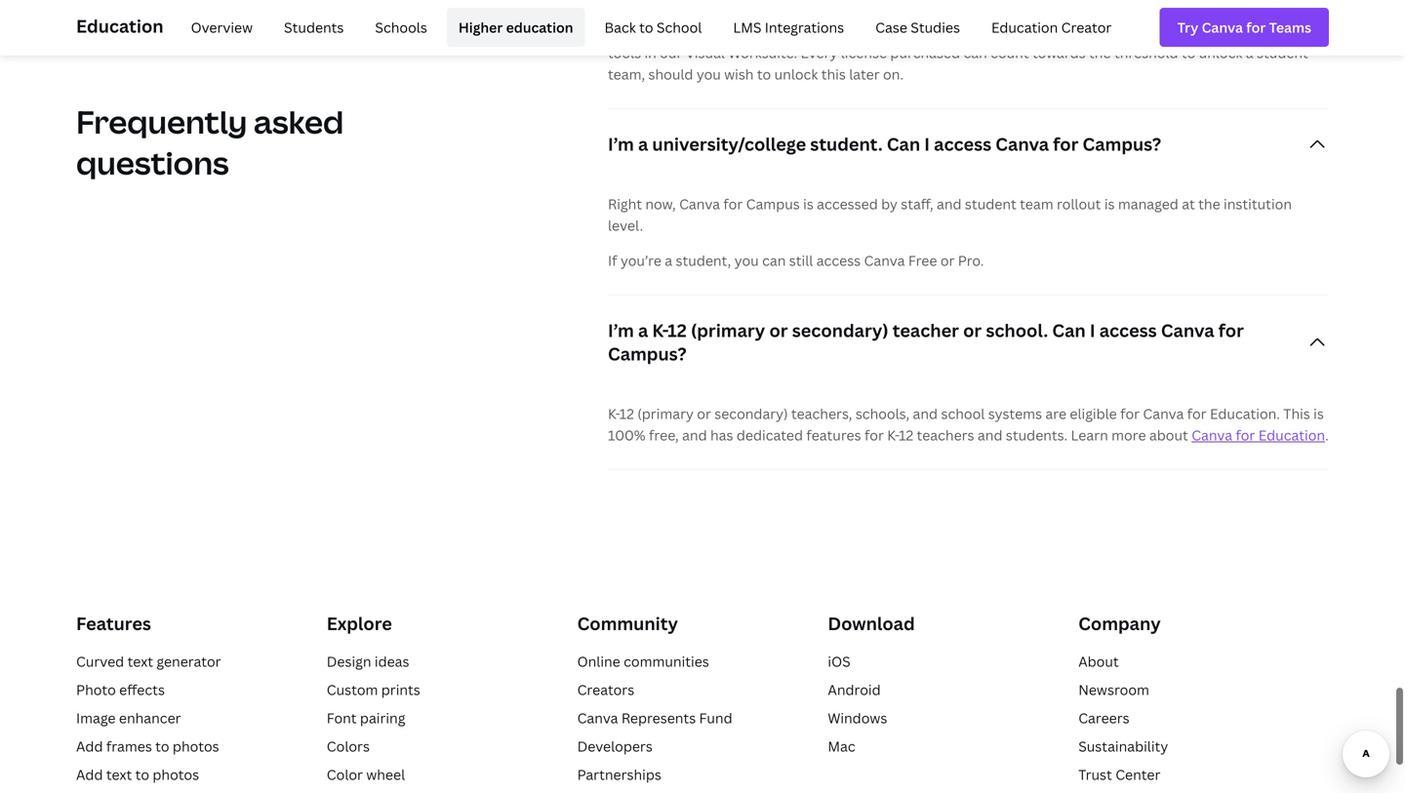 Task type: locate. For each thing, give the bounding box(es) containing it.
staff,
[[901, 195, 934, 213]]

i'm for i'm a university/college student. can i access canva for campus?
[[608, 132, 634, 156]]

student inside "right now, canva for campus is accessed by staff, and student team rollout is managed at the institution level."
[[965, 195, 1017, 213]]

threshold
[[1114, 43, 1178, 62]]

a
[[1246, 43, 1254, 62], [638, 132, 648, 156], [665, 251, 673, 270], [638, 319, 648, 342]]

1 vertical spatial can
[[964, 43, 987, 62]]

0 horizontal spatial 12
[[620, 404, 634, 423]]

12 inside i'm a k-12 (primary or secondary) teacher or school. can i access canva for campus?
[[668, 319, 687, 342]]

0 horizontal spatial you
[[697, 65, 721, 83]]

add
[[76, 737, 103, 756], [76, 765, 103, 784]]

access up "right now, canva for campus is accessed by staff, and student team rollout is managed at the institution level."
[[934, 132, 992, 156]]

student down collaboration
[[1257, 43, 1309, 62]]

2 horizontal spatial the
[[1199, 195, 1221, 213]]

0 vertical spatial secondary)
[[792, 319, 889, 342]]

you right student,
[[735, 251, 759, 270]]

unlock down elements
[[1199, 43, 1243, 62]]

0 vertical spatial you
[[697, 65, 721, 83]]

0 vertical spatial add
[[76, 737, 103, 756]]

access inside "dropdown button"
[[934, 132, 992, 156]]

pro.
[[958, 251, 984, 270]]

(primary
[[691, 319, 765, 342], [638, 404, 694, 423]]

school
[[657, 18, 702, 37]]

for up license
[[870, 22, 889, 40]]

and right staff,
[[937, 195, 962, 213]]

education for education
[[76, 14, 164, 38]]

can left still
[[762, 251, 786, 270]]

k- down you're
[[652, 319, 668, 342]]

center
[[1116, 765, 1161, 784]]

a up 'now,'
[[638, 132, 648, 156]]

ios
[[828, 652, 851, 671]]

for up rollout on the top right of the page
[[1053, 132, 1079, 156]]

education
[[506, 18, 573, 37]]

1 i'm from the top
[[608, 132, 634, 156]]

1 vertical spatial campus?
[[608, 342, 687, 366]]

school
[[941, 404, 985, 423]]

about
[[1079, 652, 1119, 671]]

1 vertical spatial secondary)
[[715, 404, 788, 423]]

0 vertical spatial 12
[[668, 319, 687, 342]]

the right at
[[1199, 195, 1221, 213]]

1 horizontal spatial campus?
[[1083, 132, 1161, 156]]

1 vertical spatial 12
[[620, 404, 634, 423]]

i'm down if
[[608, 319, 634, 342]]

1 add from the top
[[76, 737, 103, 756]]

windows link
[[828, 709, 887, 727]]

0 vertical spatial the
[[1056, 22, 1078, 40]]

secondary) up dedicated
[[715, 404, 788, 423]]

0 vertical spatial access
[[934, 132, 992, 156]]

1 vertical spatial unlock
[[774, 65, 818, 83]]

0 horizontal spatial campus?
[[608, 342, 687, 366]]

a inside small teams can get started with canva for teams, which unlocks all the premium elements and collaboration tools in our visual worksuite. every license purchased can count towards the threshold to unlock a student team, should you wish to unlock this later on.
[[1246, 43, 1254, 62]]

lms
[[733, 18, 762, 37]]

2 horizontal spatial k-
[[887, 426, 899, 444]]

0 horizontal spatial i
[[924, 132, 930, 156]]

1 horizontal spatial access
[[934, 132, 992, 156]]

1 horizontal spatial the
[[1089, 43, 1111, 62]]

frequently asked questions
[[76, 101, 344, 184]]

12 down schools,
[[899, 426, 914, 444]]

rollout
[[1057, 195, 1101, 213]]

can
[[887, 132, 920, 156], [1052, 319, 1086, 342]]

and inside small teams can get started with canva for teams, which unlocks all the premium elements and collaboration tools in our visual worksuite. every license purchased can count towards the threshold to unlock a student team, should you wish to unlock this later on.
[[1208, 22, 1233, 40]]

company
[[1079, 612, 1161, 636]]

1 vertical spatial can
[[1052, 319, 1086, 342]]

2 vertical spatial 12
[[899, 426, 914, 444]]

and inside "right now, canva for campus is accessed by staff, and student team rollout is managed at the institution level."
[[937, 195, 962, 213]]

you inside small teams can get started with canva for teams, which unlocks all the premium elements and collaboration tools in our visual worksuite. every license purchased can count towards the threshold to unlock a student team, should you wish to unlock this later on.
[[697, 65, 721, 83]]

wish
[[724, 65, 754, 83]]

or
[[941, 251, 955, 270], [769, 319, 788, 342], [963, 319, 982, 342], [697, 404, 711, 423]]

fund
[[699, 709, 733, 727]]

or left school.
[[963, 319, 982, 342]]

unlock
[[1199, 43, 1243, 62], [774, 65, 818, 83]]

access right still
[[817, 251, 861, 270]]

campus? up free, in the left bottom of the page
[[608, 342, 687, 366]]

1 vertical spatial i'm
[[608, 319, 634, 342]]

to down elements
[[1182, 43, 1196, 62]]

1 horizontal spatial education
[[991, 18, 1058, 37]]

case studies
[[876, 18, 960, 37]]

2 i'm from the top
[[608, 319, 634, 342]]

or inside k-12 (primary or secondary) teachers, schools, and school systems are eligible for canva for education. this is 100% free, and has dedicated features for k-12 teachers and students. learn more about
[[697, 404, 711, 423]]

can right school.
[[1052, 319, 1086, 342]]

0 horizontal spatial is
[[803, 195, 814, 213]]

education element
[[76, 0, 1329, 55]]

communities
[[624, 652, 709, 671]]

0 horizontal spatial education
[[76, 14, 164, 38]]

a down collaboration
[[1246, 43, 1254, 62]]

for up about
[[1187, 404, 1207, 423]]

can up visual
[[692, 22, 715, 40]]

1 horizontal spatial secondary)
[[792, 319, 889, 342]]

with
[[794, 22, 823, 40]]

about newsroom careers sustainability trust center
[[1079, 652, 1168, 784]]

k-12 (primary or secondary) teachers, schools, and school systems are eligible for canva for education. this is 100% free, and has dedicated features for k-12 teachers and students. learn more about
[[608, 404, 1324, 444]]

studies
[[911, 18, 960, 37]]

0 vertical spatial can
[[692, 22, 715, 40]]

is right the this
[[1314, 404, 1324, 423]]

custom
[[327, 681, 378, 699]]

0 horizontal spatial can
[[887, 132, 920, 156]]

k- down schools,
[[887, 426, 899, 444]]

campus? up managed
[[1083, 132, 1161, 156]]

1 horizontal spatial you
[[735, 251, 759, 270]]

menu bar inside education element
[[171, 8, 1124, 47]]

to
[[639, 18, 653, 37], [1182, 43, 1196, 62], [757, 65, 771, 83], [155, 737, 169, 756], [135, 765, 149, 784]]

i'm up right
[[608, 132, 634, 156]]

can right student.
[[887, 132, 920, 156]]

menu bar containing overview
[[171, 8, 1124, 47]]

can inside i'm a k-12 (primary or secondary) teacher or school. can i access canva for campus?
[[1052, 319, 1086, 342]]

to inside 'link'
[[639, 18, 653, 37]]

0 horizontal spatial can
[[692, 22, 715, 40]]

are
[[1046, 404, 1067, 423]]

1 horizontal spatial 12
[[668, 319, 687, 342]]

0 vertical spatial i
[[924, 132, 930, 156]]

or up has
[[697, 404, 711, 423]]

android
[[828, 681, 881, 699]]

canva inside k-12 (primary or secondary) teachers, schools, and school systems are eligible for canva for education. this is 100% free, and has dedicated features for k-12 teachers and students. learn more about
[[1143, 404, 1184, 423]]

i'm for i'm a k-12 (primary or secondary) teacher or school. can i access canva for campus?
[[608, 319, 634, 342]]

1 horizontal spatial student
[[1257, 43, 1309, 62]]

has
[[710, 426, 733, 444]]

student left team
[[965, 195, 1017, 213]]

2 horizontal spatial is
[[1314, 404, 1324, 423]]

0 horizontal spatial student
[[965, 195, 1017, 213]]

12 up 100%
[[620, 404, 634, 423]]

menu bar
[[171, 8, 1124, 47]]

schools link
[[363, 8, 439, 47]]

is right rollout on the top right of the page
[[1105, 195, 1115, 213]]

unlock down every
[[774, 65, 818, 83]]

free
[[908, 251, 937, 270]]

secondary)
[[792, 319, 889, 342], [715, 404, 788, 423]]

count
[[991, 43, 1029, 62]]

1 vertical spatial add
[[76, 765, 103, 784]]

for up education.
[[1219, 319, 1244, 342]]

features
[[806, 426, 861, 444]]

(primary inside k-12 (primary or secondary) teachers, schools, and school systems are eligible for canva for education. this is 100% free, and has dedicated features for k-12 teachers and students. learn more about
[[638, 404, 694, 423]]

k-
[[652, 319, 668, 342], [608, 404, 620, 423], [887, 426, 899, 444]]

2 vertical spatial the
[[1199, 195, 1221, 213]]

i right school.
[[1090, 319, 1096, 342]]

add text to photos link
[[76, 765, 199, 784]]

2 add from the top
[[76, 765, 103, 784]]

1 vertical spatial student
[[965, 195, 1017, 213]]

education for education creator
[[991, 18, 1058, 37]]

a inside "dropdown button"
[[638, 132, 648, 156]]

back to school
[[605, 18, 702, 37]]

canva
[[826, 22, 867, 40], [996, 132, 1049, 156], [679, 195, 720, 213], [864, 251, 905, 270], [1161, 319, 1215, 342], [1143, 404, 1184, 423], [1192, 426, 1233, 444], [577, 709, 618, 727]]

2 horizontal spatial access
[[1100, 319, 1157, 342]]

12 down student,
[[668, 319, 687, 342]]

0 horizontal spatial unlock
[[774, 65, 818, 83]]

2 vertical spatial access
[[1100, 319, 1157, 342]]

partnerships
[[577, 765, 662, 784]]

campus? inside i'm a k-12 (primary or secondary) teacher or school. can i access canva for campus?
[[608, 342, 687, 366]]

photos down the enhancer at the left of the page
[[173, 737, 219, 756]]

education
[[76, 14, 164, 38], [991, 18, 1058, 37], [1259, 426, 1325, 444]]

0 vertical spatial unlock
[[1199, 43, 1243, 62]]

newsroom link
[[1079, 681, 1150, 699]]

(primary up free, in the left bottom of the page
[[638, 404, 694, 423]]

to up in
[[639, 18, 653, 37]]

overview link
[[179, 8, 265, 47]]

0 vertical spatial (primary
[[691, 319, 765, 342]]

0 horizontal spatial access
[[817, 251, 861, 270]]

1 horizontal spatial can
[[762, 251, 786, 270]]

0 vertical spatial campus?
[[1083, 132, 1161, 156]]

student inside small teams can get started with canva for teams, which unlocks all the premium elements and collaboration tools in our visual worksuite. every license purchased can count towards the threshold to unlock a student team, should you wish to unlock this later on.
[[1257, 43, 1309, 62]]

1 horizontal spatial k-
[[652, 319, 668, 342]]

wheel
[[366, 765, 405, 784]]

teams
[[648, 22, 688, 40]]

for left campus
[[723, 195, 743, 213]]

and right elements
[[1208, 22, 1233, 40]]

access up "eligible"
[[1100, 319, 1157, 342]]

is right campus
[[803, 195, 814, 213]]

1 horizontal spatial unlock
[[1199, 43, 1243, 62]]

photos down add frames to photos "link"
[[153, 765, 199, 784]]

0 horizontal spatial the
[[1056, 22, 1078, 40]]

0 vertical spatial student
[[1257, 43, 1309, 62]]

managed
[[1118, 195, 1179, 213]]

0 horizontal spatial k-
[[608, 404, 620, 423]]

2 horizontal spatial 12
[[899, 426, 914, 444]]

a inside i'm a k-12 (primary or secondary) teacher or school. can i access canva for campus?
[[638, 319, 648, 342]]

frames
[[106, 737, 152, 756]]

text up effects
[[127, 652, 153, 671]]

1 horizontal spatial is
[[1105, 195, 1115, 213]]

k- up 100%
[[608, 404, 620, 423]]

students.
[[1006, 426, 1068, 444]]

purchased
[[890, 43, 960, 62]]

i'm a k-12 (primary or secondary) teacher or school. can i access canva for campus?
[[608, 319, 1244, 366]]

download
[[828, 612, 915, 636]]

(primary down student,
[[691, 319, 765, 342]]

online
[[577, 652, 620, 671]]

the down premium
[[1089, 43, 1111, 62]]

and up teachers
[[913, 404, 938, 423]]

1 vertical spatial (primary
[[638, 404, 694, 423]]

1 horizontal spatial can
[[1052, 319, 1086, 342]]

curved text generator link
[[76, 652, 221, 671]]

represents
[[622, 709, 696, 727]]

can inside "dropdown button"
[[887, 132, 920, 156]]

higher education
[[459, 18, 573, 37]]

right
[[608, 195, 642, 213]]

i'm a university/college student. can i access canva for campus?
[[608, 132, 1161, 156]]

1 horizontal spatial i
[[1090, 319, 1096, 342]]

i'm inside i'm a k-12 (primary or secondary) teacher or school. can i access canva for campus?
[[608, 319, 634, 342]]

a down you're
[[638, 319, 648, 342]]

text down frames
[[106, 765, 132, 784]]

secondary) down still
[[792, 319, 889, 342]]

1 vertical spatial i
[[1090, 319, 1096, 342]]

now,
[[645, 195, 676, 213]]

0 vertical spatial k-
[[652, 319, 668, 342]]

to down add frames to photos "link"
[[135, 765, 149, 784]]

tools
[[608, 43, 641, 62]]

0 vertical spatial can
[[887, 132, 920, 156]]

you down visual
[[697, 65, 721, 83]]

0 horizontal spatial secondary)
[[715, 404, 788, 423]]

0 vertical spatial i'm
[[608, 132, 634, 156]]

worksuite.
[[728, 43, 797, 62]]

education inside menu bar
[[991, 18, 1058, 37]]

color
[[327, 765, 363, 784]]

100%
[[608, 426, 646, 444]]

1 vertical spatial k-
[[608, 404, 620, 423]]

1 vertical spatial photos
[[153, 765, 199, 784]]

small
[[608, 22, 644, 40]]

custom prints link
[[327, 681, 420, 699]]

back
[[605, 18, 636, 37]]

students link
[[272, 8, 356, 47]]

can down which
[[964, 43, 987, 62]]

i'm inside "dropdown button"
[[608, 132, 634, 156]]

the right all at the top
[[1056, 22, 1078, 40]]

i up staff,
[[924, 132, 930, 156]]

more
[[1112, 426, 1146, 444]]

case
[[876, 18, 907, 37]]



Task type: vqa. For each thing, say whether or not it's contained in the screenshot.


Task type: describe. For each thing, give the bounding box(es) containing it.
overview
[[191, 18, 253, 37]]

on.
[[883, 65, 904, 83]]

developers
[[577, 737, 653, 756]]

if you're a student, you can still access canva free or pro.
[[608, 251, 984, 270]]

effects
[[119, 681, 165, 699]]

canva inside "dropdown button"
[[996, 132, 1049, 156]]

colors
[[327, 737, 370, 756]]

i inside i'm a k-12 (primary or secondary) teacher or school. can i access canva for campus?
[[1090, 319, 1096, 342]]

student.
[[810, 132, 883, 156]]

in
[[645, 43, 657, 62]]

lms integrations
[[733, 18, 844, 37]]

i inside "dropdown button"
[[924, 132, 930, 156]]

all
[[1037, 22, 1053, 40]]

canva inside i'm a k-12 (primary or secondary) teacher or school. can i access canva for campus?
[[1161, 319, 1215, 342]]

is inside k-12 (primary or secondary) teachers, schools, and school systems are eligible for canva for education. this is 100% free, and has dedicated features for k-12 teachers and students. learn more about
[[1314, 404, 1324, 423]]

ios android windows mac
[[828, 652, 887, 756]]

or down "if you're a student, you can still access canva free or pro."
[[769, 319, 788, 342]]

eligible
[[1070, 404, 1117, 423]]

careers
[[1079, 709, 1130, 727]]

visual
[[686, 43, 725, 62]]

online communities creators canva represents fund developers partnerships
[[577, 652, 733, 784]]

0 vertical spatial photos
[[173, 737, 219, 756]]

our
[[660, 43, 682, 62]]

developers link
[[577, 737, 653, 756]]

.
[[1325, 426, 1329, 444]]

access inside i'm a k-12 (primary or secondary) teacher or school. can i access canva for campus?
[[1100, 319, 1157, 342]]

1 vertical spatial the
[[1089, 43, 1111, 62]]

higher
[[459, 18, 503, 37]]

for down schools,
[[865, 426, 884, 444]]

2 vertical spatial can
[[762, 251, 786, 270]]

prints
[[381, 681, 420, 699]]

secondary) inside i'm a k-12 (primary or secondary) teacher or school. can i access canva for campus?
[[792, 319, 889, 342]]

1 vertical spatial you
[[735, 251, 759, 270]]

back to school link
[[593, 8, 714, 47]]

for inside small teams can get started with canva for teams, which unlocks all the premium elements and collaboration tools in our visual worksuite. every license purchased can count towards the threshold to unlock a student team, should you wish to unlock this later on.
[[870, 22, 889, 40]]

education.
[[1210, 404, 1280, 423]]

2 horizontal spatial can
[[964, 43, 987, 62]]

canva inside "right now, canva for campus is accessed by staff, and student team rollout is managed at the institution level."
[[679, 195, 720, 213]]

creator
[[1061, 18, 1112, 37]]

towards
[[1032, 43, 1086, 62]]

design ideas custom prints font pairing colors color wheel
[[327, 652, 420, 784]]

(primary inside i'm a k-12 (primary or secondary) teacher or school. can i access canva for campus?
[[691, 319, 765, 342]]

for inside "right now, canva for campus is accessed by staff, and student team rollout is managed at the institution level."
[[723, 195, 743, 213]]

font
[[327, 709, 357, 727]]

features
[[76, 612, 151, 636]]

accessed
[[817, 195, 878, 213]]

0 vertical spatial text
[[127, 652, 153, 671]]

photo effects link
[[76, 681, 165, 699]]

for inside "dropdown button"
[[1053, 132, 1079, 156]]

schools
[[375, 18, 427, 37]]

ideas
[[375, 652, 409, 671]]

mac
[[828, 737, 856, 756]]

later
[[849, 65, 880, 83]]

newsroom
[[1079, 681, 1150, 699]]

creators link
[[577, 681, 635, 699]]

and down systems
[[978, 426, 1003, 444]]

canva inside small teams can get started with canva for teams, which unlocks all the premium elements and collaboration tools in our visual worksuite. every license purchased can count towards the threshold to unlock a student team, should you wish to unlock this later on.
[[826, 22, 867, 40]]

to down the enhancer at the left of the page
[[155, 737, 169, 756]]

every
[[801, 43, 838, 62]]

for down education.
[[1236, 426, 1255, 444]]

1 vertical spatial text
[[106, 765, 132, 784]]

partnerships link
[[577, 765, 662, 784]]

design ideas link
[[327, 652, 409, 671]]

by
[[881, 195, 898, 213]]

online communities link
[[577, 652, 709, 671]]

for up more at the right of page
[[1120, 404, 1140, 423]]

dedicated
[[737, 426, 803, 444]]

the inside "right now, canva for campus is accessed by staff, and student team rollout is managed at the institution level."
[[1199, 195, 1221, 213]]

or left pro.
[[941, 251, 955, 270]]

2 vertical spatial k-
[[887, 426, 899, 444]]

font pairing link
[[327, 709, 405, 727]]

k- inside i'm a k-12 (primary or secondary) teacher or school. can i access canva for campus?
[[652, 319, 668, 342]]

campus? inside "dropdown button"
[[1083, 132, 1161, 156]]

curved text generator photo effects image enhancer add frames to photos add text to photos
[[76, 652, 221, 784]]

photo
[[76, 681, 116, 699]]

careers link
[[1079, 709, 1130, 727]]

teachers,
[[791, 404, 852, 423]]

frequently
[[76, 101, 247, 143]]

small teams can get started with canva for teams, which unlocks all the premium elements and collaboration tools in our visual worksuite. every license purchased can count towards the threshold to unlock a student team, should you wish to unlock this later on.
[[608, 22, 1325, 83]]

sustainability link
[[1079, 737, 1168, 756]]

canva represents fund link
[[577, 709, 733, 727]]

explore
[[327, 612, 392, 636]]

collaboration
[[1236, 22, 1325, 40]]

teacher
[[893, 319, 959, 342]]

to down worksuite.
[[757, 65, 771, 83]]

and left has
[[682, 426, 707, 444]]

a right you're
[[665, 251, 673, 270]]

if
[[608, 251, 617, 270]]

mac link
[[828, 737, 856, 756]]

1 vertical spatial access
[[817, 251, 861, 270]]

education creator
[[991, 18, 1112, 37]]

pairing
[[360, 709, 405, 727]]

campus
[[746, 195, 800, 213]]

students
[[284, 18, 344, 37]]

trust center link
[[1079, 765, 1161, 784]]

about
[[1150, 426, 1188, 444]]

integrations
[[765, 18, 844, 37]]

for inside i'm a k-12 (primary or secondary) teacher or school. can i access canva for campus?
[[1219, 319, 1244, 342]]

this
[[1284, 404, 1310, 423]]

secondary) inside k-12 (primary or secondary) teachers, schools, and school systems are eligible for canva for education. this is 100% free, and has dedicated features for k-12 teachers and students. learn more about
[[715, 404, 788, 423]]

schools,
[[856, 404, 910, 423]]

teachers
[[917, 426, 974, 444]]

team
[[1020, 195, 1054, 213]]

university/college
[[652, 132, 806, 156]]

premium
[[1081, 22, 1141, 40]]

student,
[[676, 251, 731, 270]]

education creator link
[[980, 8, 1124, 47]]

creators
[[577, 681, 635, 699]]

level.
[[608, 216, 643, 235]]

institution
[[1224, 195, 1292, 213]]

2 horizontal spatial education
[[1259, 426, 1325, 444]]

canva inside online communities creators canva represents fund developers partnerships
[[577, 709, 618, 727]]

add frames to photos link
[[76, 737, 219, 756]]

trust
[[1079, 765, 1112, 784]]

right now, canva for campus is accessed by staff, and student team rollout is managed at the institution level.
[[608, 195, 1292, 235]]



